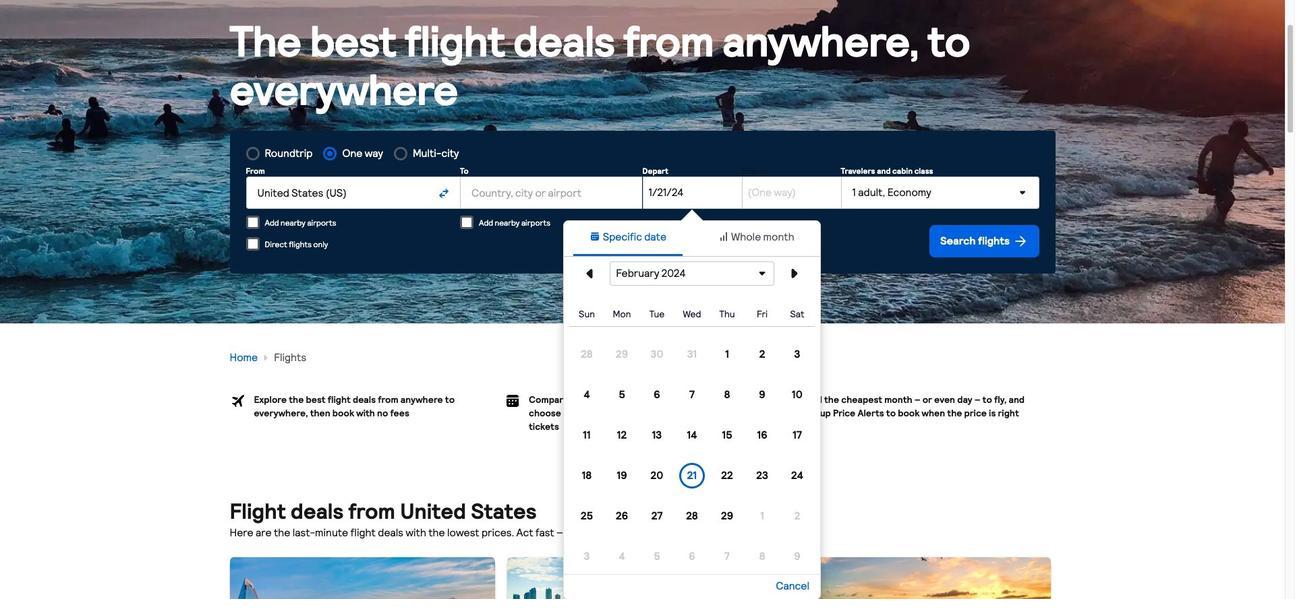 Task type: vqa. For each thing, say whether or not it's contained in the screenshot.
TAB LIST
yes



Task type: describe. For each thing, give the bounding box(es) containing it.
1 country, city or airport text field from the left
[[246, 177, 428, 209]]

Multi-city radio
[[394, 147, 407, 161]]

One way radio
[[323, 147, 337, 161]]

Roundtrip radio
[[246, 147, 259, 161]]

add nearby airports checkbox for first country, city or airport text box from right
[[460, 216, 474, 229]]



Task type: locate. For each thing, give the bounding box(es) containing it.
rtl support__yzkyy image
[[1012, 233, 1028, 250]]

tab list
[[564, 221, 820, 256]]

0 horizontal spatial country, city or airport text field
[[246, 177, 428, 209]]

1 horizontal spatial country, city or airport text field
[[460, 177, 643, 209]]

Country, city or airport text field
[[246, 177, 428, 209], [460, 177, 643, 209]]

2 country, city or airport text field from the left
[[460, 177, 643, 209]]

Add nearby airports checkbox
[[246, 216, 259, 229], [460, 216, 474, 229]]

None field
[[246, 177, 428, 209], [460, 177, 643, 209], [246, 177, 428, 209], [460, 177, 643, 209]]

1 add nearby airports checkbox from the left
[[246, 216, 259, 229]]

switch origin and destination image
[[439, 188, 450, 199]]

0 horizontal spatial add nearby airports checkbox
[[246, 216, 259, 229]]

rtl support__otjmo image
[[261, 353, 271, 364]]

2 add nearby airports checkbox from the left
[[460, 216, 474, 229]]

add nearby airports checkbox for 1st country, city or airport text box from the left
[[246, 216, 259, 229]]

Direct flights only checkbox
[[246, 237, 259, 251]]

1 horizontal spatial add nearby airports checkbox
[[460, 216, 474, 229]]

dialog
[[563, 221, 821, 600]]



